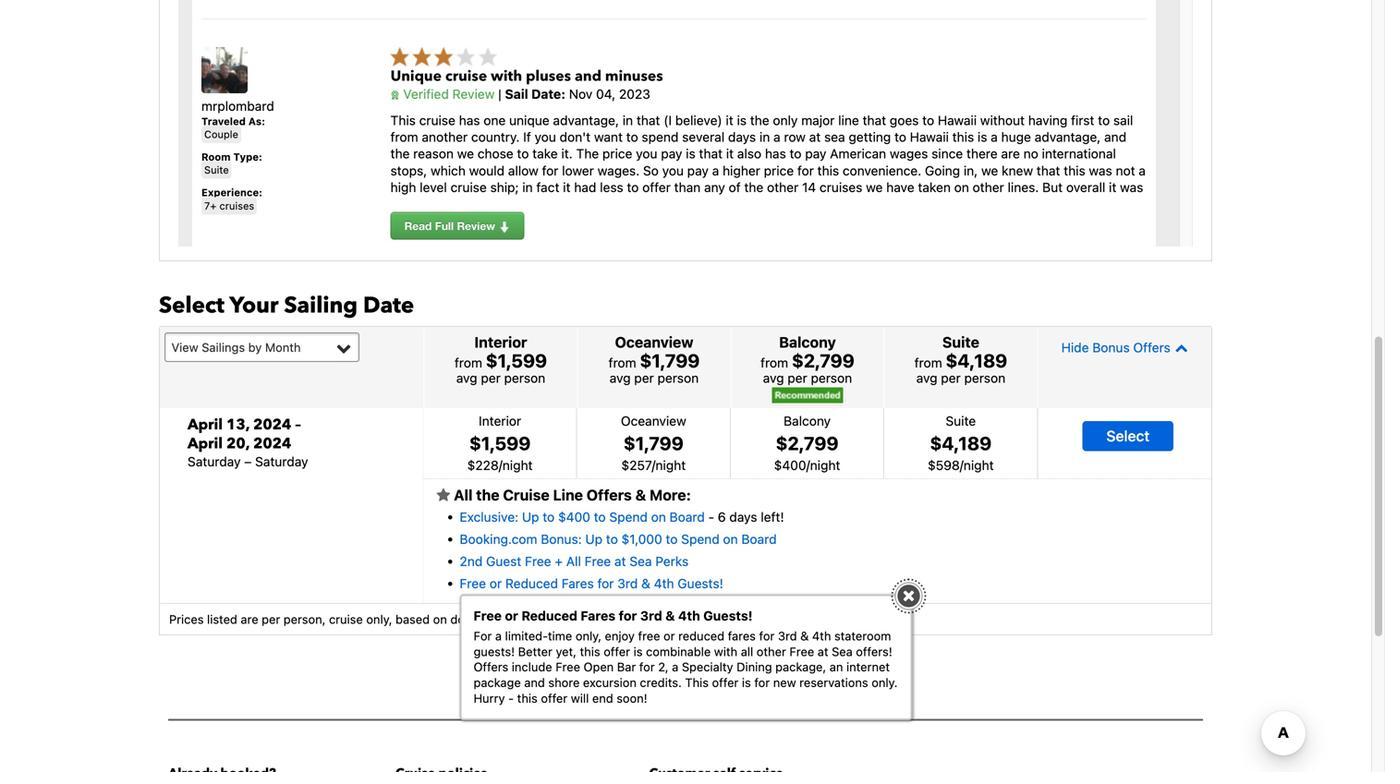 Task type: describe. For each thing, give the bounding box(es) containing it.
is down dining
[[742, 676, 751, 690]]

several
[[682, 129, 725, 145]]

review inside "button"
[[457, 220, 496, 232]]

all the cruise line offers & more:
[[451, 487, 691, 504]]

suite from $4,189 avg per person
[[915, 334, 1008, 386]]

wages.
[[598, 163, 640, 178]]

offer down shore
[[541, 692, 568, 706]]

mrplombard
[[202, 99, 274, 114]]

sail
[[505, 87, 528, 102]]

3rd inside exclusive: up to $400 to spend on board -                         6 days left! booking.com bonus: up to $1,000 to spend on board 2nd guest free + all free at sea perks free or reduced fares for 3rd & 4th guests!
[[618, 577, 638, 592]]

end
[[593, 692, 614, 706]]

taken
[[918, 180, 951, 195]]

2 2024 from the top
[[253, 434, 292, 455]]

reservations
[[800, 676, 869, 690]]

a right not
[[1139, 163, 1146, 178]]

0 horizontal spatial –
[[244, 454, 252, 470]]

guests!
[[474, 645, 515, 659]]

to up perks
[[666, 532, 678, 547]]

worth
[[391, 197, 425, 212]]

this down international
[[1064, 163, 1086, 178]]

$2,799 inside balcony from $2,799 avg per person
[[792, 350, 855, 371]]

this up open
[[580, 645, 601, 659]]

read full review
[[405, 220, 499, 232]]

- inside exclusive: up to $400 to spend on board -                         6 days left! booking.com bonus: up to $1,000 to spend on board 2nd guest free + all free at sea perks free or reduced fares for 3rd & 4th guests!
[[709, 510, 715, 525]]

line
[[553, 487, 583, 504]]

at inside this cruise has one unique advantage, in that (i believe) it is the only major line that goes to hawaii without having first to sail from another country.  if you don't want to spend several days in a row at sea getting to hawaii this is a huge advantage, and the reason we chose to take it.  the price you pay is that it also has to pay american wages since there are no international stops, which would allow for lower wages.  so you pay a higher price for this convenience.  going in, we knew that this was not a high level cruise ship; in fact it had less to offer than any of the other 14 cruises we have taken on other lines.  but overall it was worth it to us to fly in and out of honolulu, and have 2 days on each island, rather than just one.
[[810, 129, 821, 145]]

1 vertical spatial or
[[505, 609, 519, 624]]

& up the combinable
[[666, 609, 675, 624]]

cruise up another
[[419, 113, 456, 128]]

terms
[[634, 655, 669, 669]]

spend
[[642, 129, 679, 145]]

it right the believe)
[[726, 113, 734, 128]]

oceanview for from
[[615, 334, 694, 351]]

0 vertical spatial days
[[729, 129, 756, 145]]

offer inside this cruise has one unique advantage, in that (i believe) it is the only major line that goes to hawaii without having first to sail from another country.  if you don't want to spend several days in a row at sea getting to hawaii this is a huge advantage, and the reason we chose to take it.  the price you pay is that it also has to pay american wages since there are no international stops, which would allow for lower wages.  so you pay a higher price for this convenience.  going in, we knew that this was not a high level cruise ship; in fact it had less to offer than any of the other 14 cruises we have taken on other lines.  but overall it was worth it to us to fly in and out of honolulu, and have 2 days on each island, rather than just one.
[[643, 180, 671, 195]]

cruise left '|'
[[446, 66, 487, 87]]

unique
[[509, 113, 550, 128]]

oceanview from $1,799 avg per person
[[609, 334, 700, 386]]

free down 2nd
[[460, 577, 486, 592]]

0 horizontal spatial of
[[569, 197, 581, 212]]

convenience.
[[843, 163, 922, 178]]

1 horizontal spatial spend
[[682, 532, 720, 547]]

/ for $2,799
[[807, 458, 811, 473]]

yet,
[[556, 645, 577, 659]]

star image
[[437, 488, 451, 503]]

1 vertical spatial have
[[670, 197, 698, 212]]

on down the more:
[[651, 510, 666, 525]]

0 vertical spatial than
[[675, 180, 701, 195]]

occupancy.
[[492, 613, 556, 627]]

0 vertical spatial spend
[[610, 510, 648, 525]]

night for $2,799
[[811, 458, 841, 473]]

bar
[[617, 661, 636, 675]]

in right fly at the top of the page
[[506, 197, 516, 212]]

0 vertical spatial hawaii
[[938, 113, 977, 128]]

reduced inside exclusive: up to $400 to spend on board -                         6 days left! booking.com bonus: up to $1,000 to spend on board 2nd guest free + all free at sea perks free or reduced fares for 3rd & 4th guests!
[[506, 577, 558, 592]]

free up for
[[474, 609, 502, 624]]

free left +
[[525, 554, 552, 570]]

to left sail
[[1099, 113, 1111, 128]]

in up also
[[760, 129, 770, 145]]

are inside this cruise has one unique advantage, in that (i believe) it is the only major line that goes to hawaii without having first to sail from another country.  if you don't want to spend several days in a row at sea getting to hawaii this is a huge advantage, and the reason we chose to take it.  the price you pay is that it also has to pay american wages since there are no international stops, which would allow for lower wages.  so you pay a higher price for this convenience.  going in, we knew that this was not a high level cruise ship; in fact it had less to offer than any of the other 14 cruises we have taken on other lines.  but overall it was worth it to us to fly in and out of honolulu, and have 2 days on each island, rather than just one.
[[1002, 146, 1021, 161]]

1 vertical spatial 3rd
[[641, 609, 663, 624]]

1 vertical spatial was
[[1121, 180, 1144, 195]]

just
[[907, 197, 928, 212]]

only, inside free or reduced fares for 3rd & 4th guests! for a limited-time only, enjoy free or reduced fares for 3rd & 4th stateroom guests! better yet, this offer is combinable with all other free at sea offers! offers include free open bar for 2, a specialty dining package, an internet package and shore excursion credits. this offer is for new reservations only. hurry - this offer will end soon!
[[576, 630, 602, 643]]

4th inside exclusive: up to $400 to spend on board -                         6 days left! booking.com bonus: up to $1,000 to spend on board 2nd guest free + all free at sea perks free or reduced fares for 3rd & 4th guests!
[[654, 577, 674, 592]]

1 horizontal spatial up
[[586, 532, 603, 547]]

$400 inside balcony $2,799 $400 / night
[[775, 458, 807, 473]]

0 vertical spatial board
[[670, 510, 705, 525]]

per for $1,799
[[635, 371, 654, 386]]

is down several
[[686, 146, 696, 161]]

6
[[718, 510, 726, 525]]

interior for from
[[475, 334, 528, 351]]

from for $1,599
[[455, 355, 483, 371]]

1 horizontal spatial you
[[636, 146, 658, 161]]

month
[[265, 341, 301, 354]]

sea inside exclusive: up to $400 to spend on board -                         6 days left! booking.com bonus: up to $1,000 to spend on board 2nd guest free + all free at sea perks free or reduced fares for 3rd & 4th guests!
[[630, 554, 652, 570]]

2023
[[619, 87, 651, 102]]

on left each on the top of the page
[[744, 197, 759, 212]]

1 horizontal spatial board
[[742, 532, 777, 547]]

mrplombard traveled as: couple
[[202, 99, 274, 141]]

experience:
[[202, 187, 263, 199]]

2
[[702, 197, 709, 212]]

& right 2,
[[672, 655, 680, 669]]

& left the more:
[[636, 487, 646, 504]]

to up allow
[[517, 146, 529, 161]]

1 horizontal spatial –
[[295, 415, 301, 435]]

person for $2,799
[[811, 371, 853, 386]]

not
[[1116, 163, 1136, 178]]

other up each on the top of the page
[[767, 180, 799, 195]]

prices
[[169, 613, 204, 627]]

verified
[[403, 87, 449, 102]]

read full review button
[[391, 212, 525, 240]]

a up any on the right of the page
[[713, 163, 720, 178]]

on down 6 on the bottom right
[[723, 532, 738, 547]]

at inside exclusive: up to $400 to spend on board -                         6 days left! booking.com bonus: up to $1,000 to spend on board 2nd guest free + all free at sea perks free or reduced fares for 3rd & 4th guests!
[[615, 554, 626, 570]]

chose
[[478, 146, 514, 161]]

$1,799 inside oceanview from $1,799 avg per person
[[640, 350, 700, 371]]

1 horizontal spatial advantage,
[[1035, 129, 1101, 145]]

terms & conditions link
[[628, 655, 744, 669]]

0 vertical spatial all
[[454, 487, 473, 504]]

a right for
[[495, 630, 502, 643]]

interior for $1,599
[[479, 414, 522, 429]]

don't
[[560, 129, 591, 145]]

verified review
[[400, 87, 495, 102]]

view
[[172, 341, 198, 354]]

april 13, 2024 – april 20, 2024 saturday – saturday
[[188, 415, 308, 470]]

1 horizontal spatial than
[[877, 197, 903, 212]]

1 vertical spatial days
[[713, 197, 741, 212]]

1 vertical spatial has
[[765, 146, 787, 161]]

for right the fares
[[760, 630, 775, 643]]

(i
[[664, 113, 672, 128]]

free or reduced fares for 3rd & 4th guests! for a limited-time only, enjoy free or reduced fares for 3rd & 4th stateroom guests! better yet, this offer is combinable with all other free at sea offers! offers include free open bar for 2, a specialty dining package, an internet package and shore excursion credits. this offer is for new reservations only. hurry - this offer will end soon!
[[474, 609, 898, 706]]

1 horizontal spatial 4th
[[679, 609, 701, 624]]

one.
[[932, 197, 958, 212]]

night for $1,799
[[656, 458, 686, 473]]

believe)
[[676, 113, 723, 128]]

avg for $2,799
[[763, 371, 785, 386]]

view sailings by month link
[[165, 333, 360, 362]]

is up also
[[737, 113, 747, 128]]

is up there
[[978, 129, 988, 145]]

0 horizontal spatial has
[[459, 113, 480, 128]]

free down yet,
[[556, 661, 581, 675]]

2 horizontal spatial offers
[[1134, 340, 1171, 355]]

1 horizontal spatial we
[[866, 180, 883, 195]]

2 vertical spatial 4th
[[813, 630, 832, 643]]

to down goes
[[895, 129, 907, 145]]

reason
[[413, 146, 454, 161]]

the up exclusive:
[[476, 487, 500, 504]]

free or reduced fares for 3rd & 4th guests! dialog
[[460, 583, 923, 721]]

another
[[422, 129, 468, 145]]

date:
[[532, 87, 566, 102]]

which
[[431, 163, 466, 178]]

7+
[[204, 200, 217, 212]]

this inside free or reduced fares for 3rd & 4th guests! for a limited-time only, enjoy free or reduced fares for 3rd & 4th stateroom guests! better yet, this offer is combinable with all other free at sea offers! offers include free open bar for 2, a specialty dining package, an internet package and shore excursion credits. this offer is for new reservations only. hurry - this offer will end soon!
[[685, 676, 709, 690]]

view sailings by month
[[172, 341, 301, 354]]

that up getting
[[863, 113, 887, 128]]

from inside this cruise has one unique advantage, in that (i believe) it is the only major line that goes to hawaii without having first to sail from another country.  if you don't want to spend several days in a row at sea getting to hawaii this is a huge advantage, and the reason we chose to take it.  the price you pay is that it also has to pay american wages since there are no international stops, which would allow for lower wages.  so you pay a higher price for this convenience.  going in, we knew that this was not a high level cruise ship; in fact it had less to offer than any of the other 14 cruises we have taken on other lines.  but overall it was worth it to us to fly in and out of honolulu, and have 2 days on each island, rather than just one.
[[391, 129, 418, 145]]

on down the in,
[[955, 180, 970, 195]]

suite $4,189 $598 / night
[[928, 414, 994, 473]]

$1,799 inside oceanview $1,799 $257 / night
[[624, 433, 684, 454]]

for left 2,
[[640, 661, 655, 675]]

first
[[1072, 113, 1095, 128]]

select for select
[[1107, 428, 1150, 445]]

higher
[[723, 163, 761, 178]]

a right 2,
[[672, 661, 679, 675]]

major
[[802, 113, 835, 128]]

or inside exclusive: up to $400 to spend on board -                         6 days left! booking.com bonus: up to $1,000 to spend on board 2nd guest free + all free at sea perks free or reduced fares for 3rd & 4th guests!
[[490, 577, 502, 592]]

|
[[499, 87, 502, 102]]

the up stops, on the left of page
[[391, 146, 410, 161]]

this up since at top right
[[953, 129, 975, 145]]

from for $1,799
[[609, 355, 637, 371]]

less
[[600, 180, 624, 195]]

person for $1,599
[[504, 371, 546, 386]]

all inside exclusive: up to $400 to spend on board -                         6 days left! booking.com bonus: up to $1,000 to spend on board 2nd guest free + all free at sea perks free or reduced fares for 3rd & 4th guests!
[[567, 554, 581, 570]]

guests! inside free or reduced fares for 3rd & 4th guests! for a limited-time only, enjoy free or reduced fares for 3rd & 4th stateroom guests! better yet, this offer is combinable with all other free at sea offers! offers include free open bar for 2, a specialty dining package, an internet package and shore excursion credits. this offer is for new reservations only. hurry - this offer will end soon!
[[704, 609, 753, 624]]

conditions
[[684, 655, 744, 669]]

free or reduced fares for 3rd & 4th guests! link
[[460, 577, 724, 592]]

exclusive:
[[460, 510, 519, 525]]

0 horizontal spatial was
[[1090, 163, 1113, 178]]

to up bonus:
[[543, 510, 555, 525]]

if
[[523, 129, 531, 145]]

0 vertical spatial review
[[453, 87, 495, 102]]

offer down specialty
[[712, 676, 739, 690]]

1 vertical spatial hawaii
[[910, 129, 949, 145]]

goes
[[890, 113, 919, 128]]

with inside free or reduced fares for 3rd & 4th guests! for a limited-time only, enjoy free or reduced fares for 3rd & 4th stateroom guests! better yet, this offer is combinable with all other free at sea offers! offers include free open bar for 2, a specialty dining package, an internet package and shore excursion credits. this offer is for new reservations only. hurry - this offer will end soon!
[[714, 645, 738, 659]]

by
[[248, 341, 262, 354]]

no
[[1024, 146, 1039, 161]]

to left $1,000
[[606, 532, 618, 547]]

and inside free or reduced fares for 3rd & 4th guests! for a limited-time only, enjoy free or reduced fares for 3rd & 4th stateroom guests! better yet, this offer is combinable with all other free at sea offers! offers include free open bar for 2, a specialty dining package, an internet package and shore excursion credits. this offer is for new reservations only. hurry - this offer will end soon!
[[525, 676, 545, 690]]

in,
[[964, 163, 978, 178]]

1 saturday from the left
[[188, 454, 241, 470]]

based
[[396, 613, 430, 627]]

$228
[[467, 458, 499, 473]]

$1,599 inside interior $1,599 $228 / night
[[470, 433, 531, 454]]

for up 14
[[798, 163, 814, 178]]

unique cruise with pluses and minuses
[[391, 66, 664, 87]]

all
[[741, 645, 754, 659]]

1 2024 from the top
[[253, 415, 292, 435]]

it left also
[[727, 146, 734, 161]]

for up enjoy
[[619, 609, 637, 624]]

asterisk image
[[628, 655, 634, 661]]

is down free
[[634, 645, 643, 659]]

for inside exclusive: up to $400 to spend on board -                         6 days left! booking.com bonus: up to $1,000 to spend on board 2nd guest free + all free at sea perks free or reduced fares for 3rd & 4th guests!
[[598, 577, 614, 592]]

hide bonus offers link
[[1043, 332, 1207, 364]]

knew
[[1002, 163, 1034, 178]]

avg for $4,189
[[917, 371, 938, 386]]

this inside this cruise has one unique advantage, in that (i believe) it is the only major line that goes to hawaii without having first to sail from another country.  if you don't want to spend several days in a row at sea getting to hawaii this is a huge advantage, and the reason we chose to take it.  the price you pay is that it also has to pay american wages since there are no international stops, which would allow for lower wages.  so you pay a higher price for this convenience.  going in, we knew that this was not a high level cruise ship; in fact it had less to offer than any of the other 14 cruises we have taken on other lines.  but overall it was worth it to us to fly in and out of honolulu, and have 2 days on each island, rather than just one.
[[391, 113, 416, 128]]

| sail date: nov 04, 2023
[[495, 87, 651, 102]]

person,
[[284, 613, 326, 627]]

that down several
[[699, 146, 723, 161]]

that up but
[[1037, 163, 1061, 178]]

1 horizontal spatial pay
[[688, 163, 709, 178]]

sail
[[1114, 113, 1134, 128]]

cruise right person, on the bottom
[[329, 613, 363, 627]]

interior $1,599 $228 / night
[[467, 414, 533, 473]]

fares inside exclusive: up to $400 to spend on board -                         6 days left! booking.com bonus: up to $1,000 to spend on board 2nd guest free + all free at sea perks free or reduced fares for 3rd & 4th guests!
[[562, 577, 594, 592]]

and down fact
[[520, 197, 542, 212]]

to left the us
[[439, 197, 451, 212]]

cruises inside this cruise has one unique advantage, in that (i believe) it is the only major line that goes to hawaii without having first to sail from another country.  if you don't want to spend several days in a row at sea getting to hawaii this is a huge advantage, and the reason we chose to take it.  the price you pay is that it also has to pay american wages since there are no international stops, which would allow for lower wages.  so you pay a higher price for this convenience.  going in, we knew that this was not a high level cruise ship; in fact it had less to offer than any of the other 14 cruises we have taken on other lines.  but overall it was worth it to us to fly in and out of honolulu, and have 2 days on each island, rather than just one.
[[820, 180, 863, 195]]

this down include
[[517, 692, 538, 706]]

from for $4,189
[[915, 355, 943, 371]]

better
[[518, 645, 553, 659]]

wages
[[890, 146, 929, 161]]

a down without
[[991, 129, 998, 145]]

it down level on the top left
[[428, 197, 436, 212]]

date
[[363, 291, 414, 321]]

terms & conditions
[[634, 655, 744, 669]]

to right the want
[[627, 129, 639, 145]]

hide bonus offers
[[1062, 340, 1171, 355]]

avg for $1,599
[[457, 371, 478, 386]]

since
[[932, 146, 964, 161]]

0 vertical spatial of
[[729, 180, 741, 195]]

to right less
[[627, 180, 639, 195]]

0 horizontal spatial price
[[603, 146, 633, 161]]

want
[[594, 129, 623, 145]]

sea inside free or reduced fares for 3rd & 4th guests! for a limited-time only, enjoy free or reduced fares for 3rd & 4th stateroom guests! better yet, this offer is combinable with all other free at sea offers! offers include free open bar for 2, a specialty dining package, an internet package and shore excursion credits. this offer is for new reservations only. hurry - this offer will end soon!
[[832, 645, 853, 659]]

international
[[1042, 146, 1117, 161]]

& inside exclusive: up to $400 to spend on board -                         6 days left! booking.com bonus: up to $1,000 to spend on board 2nd guest free + all free at sea perks free or reduced fares for 3rd & 4th guests!
[[642, 577, 651, 592]]

0 horizontal spatial are
[[241, 613, 258, 627]]

for up fact
[[542, 163, 559, 178]]

the down higher
[[745, 180, 764, 195]]

recommended image
[[772, 388, 844, 403]]

more:
[[650, 487, 691, 504]]

combinable
[[646, 645, 711, 659]]

prices listed are per person, cruise only, based on double occupancy.
[[169, 613, 556, 627]]

oceanview $1,799 $257 / night
[[621, 414, 687, 473]]

free up package,
[[790, 645, 815, 659]]

overall
[[1067, 180, 1106, 195]]



Task type: vqa. For each thing, say whether or not it's contained in the screenshot.


Task type: locate. For each thing, give the bounding box(es) containing it.
booking.com
[[460, 532, 538, 547]]

other inside free or reduced fares for 3rd & 4th guests! for a limited-time only, enjoy free or reduced fares for 3rd & 4th stateroom guests! better yet, this offer is combinable with all other free at sea offers! offers include free open bar for 2, a specialty dining package, an internet package and shore excursion credits. this offer is for new reservations only. hurry - this offer will end soon!
[[757, 645, 787, 659]]

1 horizontal spatial select
[[1107, 428, 1150, 445]]

1 vertical spatial up
[[586, 532, 603, 547]]

shore
[[549, 676, 580, 690]]

night right "$598"
[[964, 458, 994, 473]]

2024 right 13,
[[253, 415, 292, 435]]

at inside free or reduced fares for 3rd & 4th guests! for a limited-time only, enjoy free or reduced fares for 3rd & 4th stateroom guests! better yet, this offer is combinable with all other free at sea offers! offers include free open bar for 2, a specialty dining package, an internet package and shore excursion credits. this offer is for new reservations only. hurry - this offer will end soon!
[[818, 645, 829, 659]]

offers up exclusive: up to $400 to spend on board link
[[587, 487, 632, 504]]

are down huge
[[1002, 146, 1021, 161]]

$4,189
[[946, 350, 1008, 371], [931, 433, 992, 454]]

for down dining
[[755, 676, 770, 690]]

1 vertical spatial board
[[742, 532, 777, 547]]

interior inside interior $1,599 $228 / night
[[479, 414, 522, 429]]

0 vertical spatial reduced
[[506, 577, 558, 592]]

other down the in,
[[973, 180, 1005, 195]]

per inside the interior from $1,599 avg per person
[[481, 371, 501, 386]]

1 horizontal spatial all
[[567, 554, 581, 570]]

to down row
[[790, 146, 802, 161]]

3 person from the left
[[811, 371, 853, 386]]

only
[[773, 113, 798, 128]]

verified review link
[[391, 87, 495, 102]]

1 horizontal spatial only,
[[576, 630, 602, 643]]

$400 inside exclusive: up to $400 to spend on board -                         6 days left! booking.com bonus: up to $1,000 to spend on board 2nd guest free + all free at sea perks free or reduced fares for 3rd & 4th guests!
[[558, 510, 591, 525]]

pay up any on the right of the page
[[688, 163, 709, 178]]

april left 20,
[[188, 434, 223, 455]]

2024
[[253, 415, 292, 435], [253, 434, 292, 455]]

there
[[967, 146, 998, 161]]

as:
[[249, 115, 265, 127]]

with left all
[[714, 645, 738, 659]]

1 vertical spatial guests!
[[704, 609, 753, 624]]

per up oceanview $1,799 $257 / night
[[635, 371, 654, 386]]

avg up recommended 'image'
[[763, 371, 785, 386]]

free
[[525, 554, 552, 570], [585, 554, 611, 570], [460, 577, 486, 592], [474, 609, 502, 624], [790, 645, 815, 659], [556, 661, 581, 675]]

free up free or reduced fares for 3rd & 4th guests! link
[[585, 554, 611, 570]]

from for $2,799
[[761, 355, 789, 371]]

2 april from the top
[[188, 434, 223, 455]]

up
[[522, 510, 539, 525], [586, 532, 603, 547]]

0 vertical spatial $1,799
[[640, 350, 700, 371]]

include
[[512, 661, 553, 675]]

of right out
[[569, 197, 581, 212]]

2 vertical spatial or
[[664, 630, 675, 643]]

interior inside the interior from $1,599 avg per person
[[475, 334, 528, 351]]

2 person from the left
[[658, 371, 699, 386]]

reduced down +
[[506, 577, 558, 592]]

than left just
[[877, 197, 903, 212]]

review left '|'
[[453, 87, 495, 102]]

/ inside interior $1,599 $228 / night
[[499, 458, 503, 473]]

0 horizontal spatial pay
[[661, 146, 683, 161]]

2 horizontal spatial we
[[982, 163, 999, 178]]

avg up suite $4,189 $598 / night
[[917, 371, 938, 386]]

2 saturday from the left
[[255, 454, 308, 470]]

you right so
[[663, 163, 684, 178]]

this down small verified icon
[[391, 113, 416, 128]]

1 vertical spatial at
[[615, 554, 626, 570]]

select up "view"
[[159, 291, 225, 321]]

night inside balcony $2,799 $400 / night
[[811, 458, 841, 473]]

0 horizontal spatial spend
[[610, 510, 648, 525]]

of down higher
[[729, 180, 741, 195]]

guests! down perks
[[678, 577, 724, 592]]

4 person from the left
[[965, 371, 1006, 386]]

1 vertical spatial -
[[509, 692, 514, 706]]

at down major
[[810, 129, 821, 145]]

offers
[[1134, 340, 1171, 355], [587, 487, 632, 504], [474, 661, 509, 675]]

1 horizontal spatial offers
[[587, 487, 632, 504]]

0 horizontal spatial -
[[509, 692, 514, 706]]

specialty
[[682, 661, 734, 675]]

– down 13,
[[244, 454, 252, 470]]

to right the us
[[472, 197, 484, 212]]

4 avg from the left
[[917, 371, 938, 386]]

small verified icon image
[[391, 91, 400, 100]]

the
[[576, 146, 599, 161]]

cruises
[[820, 180, 863, 195], [220, 200, 254, 212]]

/ for $4,189
[[960, 458, 964, 473]]

on right based
[[433, 613, 447, 627]]

1 vertical spatial are
[[241, 613, 258, 627]]

from up recommended 'image'
[[761, 355, 789, 371]]

0 horizontal spatial cruises
[[220, 200, 254, 212]]

/ inside suite $4,189 $598 / night
[[960, 458, 964, 473]]

14
[[803, 180, 817, 195]]

0 vertical spatial fares
[[562, 577, 594, 592]]

/ for $1,799
[[652, 458, 656, 473]]

fares
[[728, 630, 756, 643]]

than
[[675, 180, 701, 195], [877, 197, 903, 212]]

are
[[1002, 146, 1021, 161], [241, 613, 258, 627]]

0 vertical spatial has
[[459, 113, 480, 128]]

per for $2,799
[[788, 371, 808, 386]]

oceanview
[[615, 334, 694, 351], [621, 414, 687, 429]]

advantage, up don't
[[553, 113, 619, 128]]

1 horizontal spatial was
[[1121, 180, 1144, 195]]

0 vertical spatial $2,799
[[792, 350, 855, 371]]

2 horizontal spatial 4th
[[813, 630, 832, 643]]

3 / from the left
[[807, 458, 811, 473]]

select inside "link"
[[1107, 428, 1150, 445]]

1 vertical spatial $1,799
[[624, 433, 684, 454]]

sea
[[825, 129, 846, 145]]

it
[[726, 113, 734, 128], [727, 146, 734, 161], [563, 180, 571, 195], [1110, 180, 1117, 195], [428, 197, 436, 212]]

$2,799 inside balcony $2,799 $400 / night
[[776, 433, 839, 454]]

each
[[763, 197, 792, 212]]

0 vertical spatial we
[[457, 146, 474, 161]]

would
[[469, 163, 505, 178]]

/ inside balcony $2,799 $400 / night
[[807, 458, 811, 473]]

1 horizontal spatial sea
[[832, 645, 853, 659]]

per up interior $1,599 $228 / night
[[481, 371, 501, 386]]

cruise up the us
[[451, 180, 487, 195]]

/ for $1,599
[[499, 458, 503, 473]]

2 horizontal spatial you
[[663, 163, 684, 178]]

0 vertical spatial cruises
[[820, 180, 863, 195]]

0 horizontal spatial up
[[522, 510, 539, 525]]

from inside balcony from $2,799 avg per person
[[761, 355, 789, 371]]

1 vertical spatial $400
[[558, 510, 591, 525]]

was up overall
[[1090, 163, 1113, 178]]

guests! inside exclusive: up to $400 to spend on board -                         6 days left! booking.com bonus: up to $1,000 to spend on board 2nd guest free + all free at sea perks free or reduced fares for 3rd & 4th guests!
[[678, 577, 724, 592]]

2nd guest free + all free at sea perks link
[[460, 554, 689, 570]]

3 night from the left
[[811, 458, 841, 473]]

0 horizontal spatial advantage,
[[553, 113, 619, 128]]

and down so
[[644, 197, 667, 212]]

room
[[202, 151, 231, 163]]

1 vertical spatial $1,599
[[470, 433, 531, 454]]

2 avg from the left
[[610, 371, 631, 386]]

1 avg from the left
[[457, 371, 478, 386]]

1 horizontal spatial -
[[709, 510, 715, 525]]

$400 down all the cruise line offers & more:
[[558, 510, 591, 525]]

0 horizontal spatial saturday
[[188, 454, 241, 470]]

-
[[709, 510, 715, 525], [509, 692, 514, 706]]

1 vertical spatial balcony
[[784, 414, 831, 429]]

other up dining
[[757, 645, 787, 659]]

– right 13,
[[295, 415, 301, 435]]

high
[[391, 180, 416, 195]]

offer down enjoy
[[604, 645, 631, 659]]

that
[[637, 113, 661, 128], [863, 113, 887, 128], [699, 146, 723, 161], [1037, 163, 1061, 178]]

2 / from the left
[[652, 458, 656, 473]]

person inside balcony from $2,799 avg per person
[[811, 371, 853, 386]]

0 vertical spatial $4,189
[[946, 350, 1008, 371]]

person for $4,189
[[965, 371, 1006, 386]]

select your sailing date
[[159, 291, 414, 321]]

suite inside the room type: suite
[[204, 164, 229, 176]]

2 horizontal spatial or
[[664, 630, 675, 643]]

/ inside oceanview $1,799 $257 / night
[[652, 458, 656, 473]]

person inside the interior from $1,599 avg per person
[[504, 371, 546, 386]]

$4,189 inside suite from $4,189 avg per person
[[946, 350, 1008, 371]]

4 night from the left
[[964, 458, 994, 473]]

double
[[451, 613, 489, 627]]

0 vertical spatial or
[[490, 577, 502, 592]]

per for $1,599
[[481, 371, 501, 386]]

$1,799 up "$257"
[[624, 433, 684, 454]]

& down $1,000
[[642, 577, 651, 592]]

offer down so
[[643, 180, 671, 195]]

0 vertical spatial 3rd
[[618, 577, 638, 592]]

0 horizontal spatial 4th
[[654, 577, 674, 592]]

0 vertical spatial with
[[491, 66, 522, 87]]

suite for from
[[943, 334, 980, 351]]

0 horizontal spatial this
[[391, 113, 416, 128]]

0 horizontal spatial or
[[490, 577, 502, 592]]

was
[[1090, 163, 1113, 178], [1121, 180, 1144, 195]]

and down sail
[[1105, 129, 1127, 145]]

2nd
[[460, 554, 483, 570]]

$1,000
[[622, 532, 663, 547]]

avg for $1,799
[[610, 371, 631, 386]]

soon!
[[617, 692, 648, 706]]

avg inside oceanview from $1,799 avg per person
[[610, 371, 631, 386]]

pay down "spend"
[[661, 146, 683, 161]]

1 vertical spatial reduced
[[522, 609, 578, 624]]

in down allow
[[523, 180, 533, 195]]

suite inside suite from $4,189 avg per person
[[943, 334, 980, 351]]

per left person, on the bottom
[[262, 613, 280, 627]]

oceanview for $1,799
[[621, 414, 687, 429]]

person for $1,799
[[658, 371, 699, 386]]

3 avg from the left
[[763, 371, 785, 386]]

the left only at top
[[751, 113, 770, 128]]

mrplombard image
[[202, 47, 248, 93]]

saturday down 13,
[[188, 454, 241, 470]]

person up interior $1,599 $228 / night
[[504, 371, 546, 386]]

night inside interior $1,599 $228 / night
[[503, 458, 533, 473]]

0 vertical spatial price
[[603, 146, 633, 161]]

2 vertical spatial 3rd
[[778, 630, 798, 643]]

balcony inside balcony $2,799 $400 / night
[[784, 414, 831, 429]]

2024 right 20,
[[253, 434, 292, 455]]

cruises inside experience: 7+ cruises
[[220, 200, 254, 212]]

are right listed
[[241, 613, 258, 627]]

is
[[737, 113, 747, 128], [978, 129, 988, 145], [686, 146, 696, 161], [634, 645, 643, 659], [742, 676, 751, 690]]

0 vertical spatial sea
[[630, 554, 652, 570]]

0 vertical spatial have
[[887, 180, 915, 195]]

0 vertical spatial advantage,
[[553, 113, 619, 128]]

listed
[[207, 613, 237, 627]]

$1,599 inside the interior from $1,599 avg per person
[[486, 350, 547, 371]]

honolulu,
[[584, 197, 641, 212]]

from inside the interior from $1,599 avg per person
[[455, 355, 483, 371]]

0 vertical spatial select
[[159, 291, 225, 321]]

0 horizontal spatial only,
[[366, 613, 392, 627]]

dining
[[737, 661, 773, 675]]

per
[[481, 371, 501, 386], [635, 371, 654, 386], [788, 371, 808, 386], [942, 371, 961, 386], [262, 613, 280, 627]]

1 horizontal spatial or
[[505, 609, 519, 624]]

night inside oceanview $1,799 $257 / night
[[656, 458, 686, 473]]

this down sea at the right top
[[818, 163, 840, 178]]

0 vertical spatial you
[[535, 129, 556, 145]]

chevron up image
[[1171, 341, 1189, 354]]

$2,799 down recommended 'image'
[[776, 433, 839, 454]]

13,
[[227, 415, 250, 435]]

april
[[188, 415, 223, 435], [188, 434, 223, 455]]

avg inside suite from $4,189 avg per person
[[917, 371, 938, 386]]

person inside suite from $4,189 avg per person
[[965, 371, 1006, 386]]

fares inside free or reduced fares for 3rd & 4th guests! for a limited-time only, enjoy free or reduced fares for 3rd & 4th stateroom guests! better yet, this offer is combinable with all other free at sea offers! offers include free open bar for 2, a specialty dining package, an internet package and shore excursion credits. this offer is for new reservations only. hurry - this offer will end soon!
[[581, 609, 616, 624]]

unique
[[391, 66, 442, 87]]

this down specialty
[[685, 676, 709, 690]]

row
[[784, 129, 806, 145]]

reduced inside free or reduced fares for 3rd & 4th guests! for a limited-time only, enjoy free or reduced fares for 3rd & 4th stateroom guests! better yet, this offer is combinable with all other free at sea offers! offers include free open bar for 2, a specialty dining package, an internet package and shore excursion credits. this offer is for new reservations only. hurry - this offer will end soon!
[[522, 609, 578, 624]]

$598
[[928, 458, 960, 473]]

from inside oceanview from $1,799 avg per person
[[609, 355, 637, 371]]

for
[[542, 163, 559, 178], [798, 163, 814, 178], [598, 577, 614, 592], [619, 609, 637, 624], [760, 630, 775, 643], [640, 661, 655, 675], [755, 676, 770, 690]]

avg inside the interior from $1,599 avg per person
[[457, 371, 478, 386]]

night for $1,599
[[503, 458, 533, 473]]

offers inside free or reduced fares for 3rd & 4th guests! for a limited-time only, enjoy free or reduced fares for 3rd & 4th stateroom guests! better yet, this offer is combinable with all other free at sea offers! offers include free open bar for 2, a specialty dining package, an internet package and shore excursion credits. this offer is for new reservations only. hurry - this offer will end soon!
[[474, 661, 509, 675]]

1 vertical spatial sea
[[832, 645, 853, 659]]

0 horizontal spatial than
[[675, 180, 701, 195]]

1 horizontal spatial has
[[765, 146, 787, 161]]

select down hide bonus offers link
[[1107, 428, 1150, 445]]

04,
[[596, 87, 616, 102]]

balcony for from
[[779, 334, 837, 351]]

2 horizontal spatial pay
[[806, 146, 827, 161]]

balcony from $2,799 avg per person
[[761, 334, 855, 386]]

it left had
[[563, 180, 571, 195]]

person up suite $4,189 $598 / night
[[965, 371, 1006, 386]]

a left row
[[774, 129, 781, 145]]

or up the limited-
[[505, 609, 519, 624]]

stops,
[[391, 163, 427, 178]]

avg up oceanview $1,799 $257 / night
[[610, 371, 631, 386]]

pluses
[[526, 66, 571, 87]]

–
[[295, 415, 301, 435], [244, 454, 252, 470]]

0 vertical spatial at
[[810, 129, 821, 145]]

$4,189 inside suite $4,189 $598 / night
[[931, 433, 992, 454]]

review down the us
[[457, 220, 496, 232]]

room type: suite
[[202, 151, 262, 176]]

it down not
[[1110, 180, 1117, 195]]

1 horizontal spatial saturday
[[255, 454, 308, 470]]

all
[[454, 487, 473, 504], [567, 554, 581, 570]]

select for select your sailing date
[[159, 291, 225, 321]]

1 april from the top
[[188, 415, 223, 435]]

days up also
[[729, 129, 756, 145]]

0 horizontal spatial sea
[[630, 554, 652, 570]]

up down exclusive: up to $400 to spend on board link
[[586, 532, 603, 547]]

left!
[[761, 510, 785, 525]]

from up reason
[[391, 129, 418, 145]]

to
[[923, 113, 935, 128], [1099, 113, 1111, 128], [627, 129, 639, 145], [895, 129, 907, 145], [517, 146, 529, 161], [790, 146, 802, 161], [627, 180, 639, 195], [439, 197, 451, 212], [472, 197, 484, 212], [543, 510, 555, 525], [594, 510, 606, 525], [606, 532, 618, 547], [666, 532, 678, 547]]

1 horizontal spatial price
[[764, 163, 794, 178]]

1 night from the left
[[503, 458, 533, 473]]

spend
[[610, 510, 648, 525], [682, 532, 720, 547]]

oceanview inside oceanview from $1,799 avg per person
[[615, 334, 694, 351]]

saturday
[[188, 454, 241, 470], [255, 454, 308, 470]]

0 horizontal spatial $400
[[558, 510, 591, 525]]

- inside free or reduced fares for 3rd & 4th guests! for a limited-time only, enjoy free or reduced fares for 3rd & 4th stateroom guests! better yet, this offer is combinable with all other free at sea offers! offers include free open bar for 2, a specialty dining package, an internet package and shore excursion credits. this offer is for new reservations only. hurry - this offer will end soon!
[[509, 692, 514, 706]]

avg inside balcony from $2,799 avg per person
[[763, 371, 785, 386]]

1 horizontal spatial this
[[685, 676, 709, 690]]

or up the combinable
[[664, 630, 675, 643]]

1 person from the left
[[504, 371, 546, 386]]

1 vertical spatial $2,799
[[776, 433, 839, 454]]

that left (i
[[637, 113, 661, 128]]

balcony inside balcony from $2,799 avg per person
[[779, 334, 837, 351]]

interior from $1,599 avg per person
[[455, 334, 547, 386]]

you
[[535, 129, 556, 145], [636, 146, 658, 161], [663, 163, 684, 178]]

4th up an
[[813, 630, 832, 643]]

read
[[405, 220, 432, 232]]

2 vertical spatial suite
[[946, 414, 977, 429]]

2 night from the left
[[656, 458, 686, 473]]

has
[[459, 113, 480, 128], [765, 146, 787, 161]]

suite for $4,189
[[946, 414, 977, 429]]

limited-
[[505, 630, 548, 643]]

1 vertical spatial we
[[982, 163, 999, 178]]

2 vertical spatial we
[[866, 180, 883, 195]]

0 vertical spatial -
[[709, 510, 715, 525]]

will
[[571, 692, 589, 706]]

and right pluses
[[575, 66, 602, 87]]

country.
[[471, 129, 520, 145]]

all right +
[[567, 554, 581, 570]]

1 vertical spatial all
[[567, 554, 581, 570]]

guests! up the fares
[[704, 609, 753, 624]]

balcony for $2,799
[[784, 414, 831, 429]]

1 horizontal spatial 3rd
[[641, 609, 663, 624]]

0 horizontal spatial with
[[491, 66, 522, 87]]

1 vertical spatial offers
[[587, 487, 632, 504]]

per inside suite from $4,189 avg per person
[[942, 371, 961, 386]]

0 vertical spatial was
[[1090, 163, 1113, 178]]

night for $4,189
[[964, 458, 994, 473]]

per for $4,189
[[942, 371, 961, 386]]

$1,799
[[640, 350, 700, 371], [624, 433, 684, 454]]

had
[[574, 180, 597, 195]]

booking.com bonus: up to $1,000 to spend on board link
[[460, 532, 777, 547]]

at down "booking.com bonus: up to $1,000 to spend on board" link
[[615, 554, 626, 570]]

0 horizontal spatial offers
[[474, 661, 509, 675]]

fact
[[537, 180, 560, 195]]

to up "booking.com bonus: up to $1,000 to spend on board" link
[[594, 510, 606, 525]]

0 vertical spatial up
[[522, 510, 539, 525]]

in up the want
[[623, 113, 633, 128]]

$400
[[775, 458, 807, 473], [558, 510, 591, 525]]

1 vertical spatial only,
[[576, 630, 602, 643]]

night up cruise
[[503, 458, 533, 473]]

from inside suite from $4,189 avg per person
[[915, 355, 943, 371]]

20,
[[227, 434, 250, 455]]

per inside balcony from $2,799 avg per person
[[788, 371, 808, 386]]

$2,799
[[792, 350, 855, 371], [776, 433, 839, 454]]

days inside exclusive: up to $400 to spend on board -                         6 days left! booking.com bonus: up to $1,000 to spend on board 2nd guest free + all free at sea perks free or reduced fares for 3rd & 4th guests!
[[730, 510, 758, 525]]

price
[[603, 146, 633, 161], [764, 163, 794, 178]]

exclusive: up to $400 to spend on board -                         6 days left! booking.com bonus: up to $1,000 to spend on board 2nd guest free + all free at sea perks free or reduced fares for 3rd & 4th guests!
[[460, 510, 785, 592]]

0 horizontal spatial select
[[159, 291, 225, 321]]

enjoy
[[605, 630, 635, 643]]

night down recommended 'image'
[[811, 458, 841, 473]]

4 / from the left
[[960, 458, 964, 473]]

have
[[887, 180, 915, 195], [670, 197, 698, 212]]

avg
[[457, 371, 478, 386], [610, 371, 631, 386], [763, 371, 785, 386], [917, 371, 938, 386]]

person inside oceanview from $1,799 avg per person
[[658, 371, 699, 386]]

take
[[533, 146, 558, 161]]

night up the more:
[[656, 458, 686, 473]]

1 horizontal spatial cruises
[[820, 180, 863, 195]]

suite inside suite $4,189 $598 / night
[[946, 414, 977, 429]]

1 horizontal spatial have
[[887, 180, 915, 195]]

to right goes
[[923, 113, 935, 128]]

& up package,
[[801, 630, 809, 643]]

per inside oceanview from $1,799 avg per person
[[635, 371, 654, 386]]

advantage,
[[553, 113, 619, 128], [1035, 129, 1101, 145]]

couple
[[204, 129, 238, 141]]

1 horizontal spatial are
[[1002, 146, 1021, 161]]

or
[[490, 577, 502, 592], [505, 609, 519, 624], [664, 630, 675, 643]]

1 vertical spatial suite
[[943, 334, 980, 351]]

we down convenience.
[[866, 180, 883, 195]]

3rd up package,
[[778, 630, 798, 643]]

night inside suite $4,189 $598 / night
[[964, 458, 994, 473]]

has down row
[[765, 146, 787, 161]]

1 vertical spatial of
[[569, 197, 581, 212]]

1 / from the left
[[499, 458, 503, 473]]



